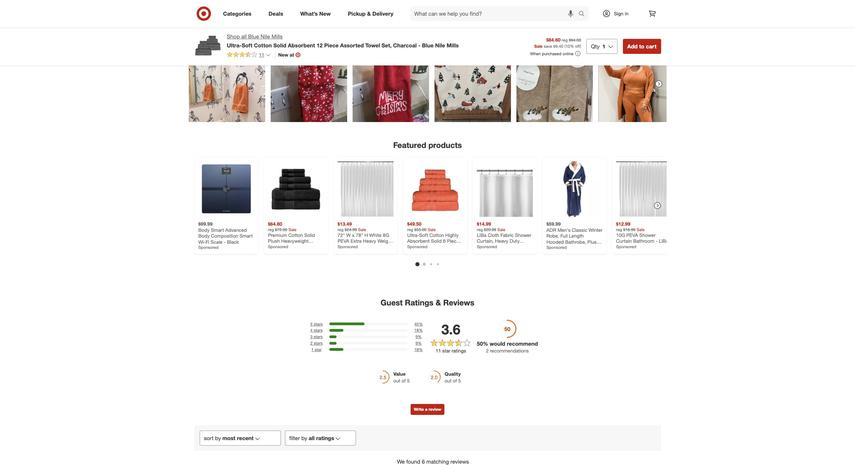 Task type: vqa. For each thing, say whether or not it's contained in the screenshot.
the 1X-
yes



Task type: locate. For each thing, give the bounding box(es) containing it.
50
[[477, 341, 483, 347]]

sale right $55.00
[[428, 227, 436, 232]]

out down value
[[394, 378, 400, 384]]

0 horizontal spatial peva
[[338, 238, 349, 244]]

quick-
[[407, 244, 421, 250]]

- down composition
[[224, 239, 226, 245]]

2 down 3
[[310, 341, 313, 346]]

by right filter
[[301, 435, 307, 442]]

reg down $14.99
[[477, 227, 483, 232]]

sale inside $84.60 reg $94.00 sale save $ 9.40 ( 10 % off )
[[534, 44, 543, 49]]

ultra- down shop
[[227, 42, 242, 49]]

new left at at the left of the page
[[278, 52, 288, 58]]

1 9 % from the top
[[416, 335, 422, 340]]

0 vertical spatial body
[[198, 227, 210, 233]]

sponsored for ultra-
[[407, 244, 427, 249]]

deals link
[[263, 6, 292, 21]]

star down 3.6 at the bottom of page
[[442, 348, 451, 354]]

sponsored down the curtain,
[[477, 244, 497, 249]]

sponsored down curtain
[[616, 244, 636, 249]]

fleece
[[546, 245, 561, 251]]

2 9 from the top
[[416, 341, 418, 346]]

0 horizontal spatial solid
[[273, 42, 286, 49]]

white inside $59.99 adr men's classic winter robe, full length hooded bathrobe, plush fleece navy blue with white contrast 1x-2x
[[546, 251, 559, 257]]

peva up curtain
[[626, 232, 638, 238]]

reg up (
[[562, 37, 568, 43]]

ultra- down $49.50
[[407, 232, 419, 238]]

reg inside $84.60 reg $94.00 sale save $ 9.40 ( 10 % off )
[[562, 37, 568, 43]]

all inside shop all blue nile mills ultra-soft cotton solid absorbent 12 piece assorted towel set, charcoal - blue nile mills
[[241, 33, 247, 40]]

featured products
[[393, 140, 462, 150]]

sale right $20.99
[[497, 227, 505, 232]]

1 horizontal spatial 5
[[407, 378, 410, 384]]

user image by @mrschoui image
[[271, 46, 347, 122], [353, 46, 429, 122]]

2 horizontal spatial piece
[[447, 238, 459, 244]]

1 horizontal spatial white
[[546, 251, 559, 257]]

0 vertical spatial 18
[[414, 328, 419, 333]]

ratings down 3.6 at the bottom of page
[[452, 348, 466, 354]]

blue right charcoal
[[422, 42, 434, 49]]

by
[[215, 435, 221, 442], [301, 435, 307, 442]]

of down quality
[[453, 378, 457, 384]]

2 by from the left
[[301, 435, 307, 442]]

1 vertical spatial all
[[309, 435, 315, 442]]

0 horizontal spatial soft
[[242, 42, 252, 49]]

absorbent up at at the left of the page
[[288, 42, 315, 49]]

solid up heavyweight
[[304, 232, 315, 238]]

set,
[[382, 42, 392, 49], [315, 244, 323, 250], [450, 244, 458, 250]]

0 horizontal spatial piece
[[288, 244, 300, 250]]

contrast
[[560, 251, 578, 257]]

ultra-soft cotton highly absorbent solid 6 piece quick-drying towel set, tangerine - blue nile mills image
[[407, 161, 463, 217]]

11 inside 11 link
[[259, 52, 264, 58]]

2 horizontal spatial solid
[[431, 238, 442, 244]]

peva
[[626, 232, 638, 238], [338, 238, 349, 244]]

cotton up heavyweight
[[288, 232, 303, 238]]

save
[[544, 44, 552, 49]]

1 horizontal spatial of
[[453, 378, 457, 384]]

shower down extra
[[338, 244, 354, 250]]

2 18 from the top
[[414, 348, 419, 353]]

$72.00
[[275, 227, 287, 232]]

5 inside quality out of 5
[[458, 378, 461, 384]]

1 horizontal spatial 2
[[486, 348, 489, 354]]

- down luxury
[[281, 250, 283, 256]]

by right sort
[[215, 435, 221, 442]]

1 horizontal spatial user image by @mrschoui image
[[353, 46, 429, 122]]

sponsored down the premium
[[268, 244, 288, 249]]

sale
[[534, 44, 543, 49], [288, 227, 296, 232], [358, 227, 366, 232], [428, 227, 436, 232], [497, 227, 505, 232], [637, 227, 645, 232]]

sort
[[204, 435, 214, 442]]

0 horizontal spatial 1
[[311, 348, 314, 353]]

cotton up 11 link
[[254, 42, 272, 49]]

2 out from the left
[[445, 378, 452, 384]]

1 vertical spatial black
[[268, 250, 280, 256]]

11 for 11 star ratings
[[436, 348, 441, 354]]

soft
[[242, 42, 252, 49], [419, 232, 428, 238]]

$99.99 body smart advanced body composition smart wi-fi scale - black sponsored
[[198, 221, 253, 250]]

0 vertical spatial 1
[[603, 43, 606, 50]]

reg for $49.50
[[407, 227, 413, 232]]

2 18 % from the top
[[414, 348, 423, 353]]

shower inside $14.99 reg $20.99 sale liba cloth fabric shower curtain, heavy duty waterproof
[[515, 232, 531, 238]]

blue inside $64.80 reg $72.00 sale premium cotton solid plush heavyweight luxury 6-piece towel set, black - blue nile mills
[[284, 250, 294, 256]]

premium cotton solid plush heavyweight luxury 6-piece towel set, black - blue nile mills image
[[268, 161, 324, 217]]

0 horizontal spatial white
[[369, 232, 381, 238]]

off
[[575, 44, 580, 49]]

0 vertical spatial 11
[[259, 52, 264, 58]]

categories
[[223, 10, 252, 17]]

3 stars from the top
[[314, 335, 323, 340]]

piece inside $64.80 reg $72.00 sale premium cotton solid plush heavyweight luxury 6-piece towel set, black - blue nile mills
[[288, 244, 300, 250]]

highly
[[445, 232, 459, 238]]

reviews
[[443, 298, 475, 308]]

0 horizontal spatial 11
[[259, 52, 264, 58]]

2 horizontal spatial cotton
[[429, 232, 444, 238]]

liba inside $12.99 reg $18.99 sale 10g peva shower curtain bathroom  - liba sponsored
[[659, 238, 668, 244]]

smart down advanced
[[239, 233, 253, 239]]

reg inside $12.99 reg $18.99 sale 10g peva shower curtain bathroom  - liba sponsored
[[616, 227, 622, 232]]

1 horizontal spatial 11
[[436, 348, 441, 354]]

h
[[364, 232, 368, 238]]

liba right bathroom
[[659, 238, 668, 244]]

18 % for star
[[414, 348, 423, 353]]

2 left the recommendations
[[486, 348, 489, 354]]

2 vertical spatial solid
[[431, 238, 442, 244]]

1 right qty
[[603, 43, 606, 50]]

value
[[394, 372, 406, 377]]

& right ratings
[[436, 298, 441, 308]]

- inside $99.99 body smart advanced body composition smart wi-fi scale - black sponsored
[[224, 239, 226, 245]]

& right pickup
[[367, 10, 371, 17]]

solid up new at
[[273, 42, 286, 49]]

0 horizontal spatial heavy
[[363, 238, 376, 244]]

1 vertical spatial 9 %
[[416, 341, 422, 346]]

black down luxury
[[268, 250, 280, 256]]

1 vertical spatial 18
[[414, 348, 419, 353]]

sponsored down hooded on the bottom right of the page
[[546, 245, 567, 250]]

sale inside $12.99 reg $18.99 sale 10g peva shower curtain bathroom  - liba sponsored
[[637, 227, 645, 232]]

set, inside $49.50 reg $55.00 sale ultra-soft cotton highly absorbent solid 6 piece quick-drying towel set, tangerine - blue nile mills
[[450, 244, 458, 250]]

18 for star
[[414, 348, 419, 353]]

adr men's classic winter robe, full length hooded bathrobe, plush fleece navy blue with white contrast 1x-2x image
[[546, 161, 602, 217]]

1 vertical spatial 9
[[416, 341, 418, 346]]

1 horizontal spatial by
[[301, 435, 307, 442]]

sponsored for winter
[[546, 245, 567, 250]]

0 vertical spatial soft
[[242, 42, 252, 49]]

plush inside $64.80 reg $72.00 sale premium cotton solid plush heavyweight luxury 6-piece towel set, black - blue nile mills
[[268, 238, 280, 244]]

- left liba
[[367, 244, 369, 250]]

heavy down fabric
[[495, 238, 508, 244]]

soft up drying
[[419, 232, 428, 238]]

scale
[[210, 239, 222, 245]]

1 of from the left
[[402, 378, 406, 384]]

- inside $49.50 reg $55.00 sale ultra-soft cotton highly absorbent solid 6 piece quick-drying towel set, tangerine - blue nile mills
[[429, 250, 431, 256]]

towel inside $64.80 reg $72.00 sale premium cotton solid plush heavyweight luxury 6-piece towel set, black - blue nile mills
[[302, 244, 313, 250]]

0 horizontal spatial ratings
[[316, 435, 334, 442]]

qty 1
[[591, 43, 606, 50]]

shop all blue nile mills ultra-soft cotton solid absorbent 12 piece assorted towel set, charcoal - blue nile mills
[[227, 33, 459, 49]]

men's
[[558, 227, 571, 233]]

solid left 6
[[431, 238, 442, 244]]

recommend
[[507, 341, 538, 347]]

0 vertical spatial peva
[[626, 232, 638, 238]]

body
[[198, 227, 210, 233], [198, 233, 210, 239]]

sale up when
[[534, 44, 543, 49]]

add
[[627, 43, 638, 50]]

1 vertical spatial smart
[[239, 233, 253, 239]]

value out of 5
[[394, 372, 410, 384]]

curtain,
[[477, 238, 494, 244]]

piece
[[324, 42, 339, 49], [447, 238, 459, 244], [288, 244, 300, 250]]

1 horizontal spatial plush
[[587, 239, 599, 245]]

out for quality out of 5
[[445, 378, 452, 384]]

1 horizontal spatial liba
[[659, 238, 668, 244]]

0 horizontal spatial black
[[227, 239, 239, 245]]

stars up 2 stars
[[314, 335, 323, 340]]

$14.99
[[477, 221, 491, 227]]

18
[[414, 328, 419, 333], [414, 348, 419, 353]]

0 horizontal spatial cotton
[[254, 42, 272, 49]]

0 horizontal spatial shower
[[338, 244, 354, 250]]

$24.99
[[345, 227, 357, 232]]

1 18 % from the top
[[414, 328, 423, 333]]

cotton inside $49.50 reg $55.00 sale ultra-soft cotton highly absorbent solid 6 piece quick-drying towel set, tangerine - blue nile mills
[[429, 232, 444, 238]]

1 stars from the top
[[314, 322, 323, 327]]

$49.50
[[407, 221, 421, 227]]

user image by @my.new.retail.therapy image
[[516, 46, 593, 122]]

1 down 2 stars
[[311, 348, 314, 353]]

stars for 2 stars
[[314, 341, 323, 346]]

1 horizontal spatial absorbent
[[407, 238, 430, 244]]

out inside quality out of 5
[[445, 378, 452, 384]]

0 horizontal spatial of
[[402, 378, 406, 384]]

0 vertical spatial absorbent
[[288, 42, 315, 49]]

1 horizontal spatial cotton
[[288, 232, 303, 238]]

mills inside $64.80 reg $72.00 sale premium cotton solid plush heavyweight luxury 6-piece towel set, black - blue nile mills
[[305, 250, 314, 256]]

18 %
[[414, 328, 423, 333], [414, 348, 423, 353]]

0 vertical spatial ultra-
[[227, 42, 242, 49]]

ultra- inside $49.50 reg $55.00 sale ultra-soft cotton highly absorbent solid 6 piece quick-drying towel set, tangerine - blue nile mills
[[407, 232, 419, 238]]

by for sort by
[[215, 435, 221, 442]]

waterproof
[[477, 244, 501, 250]]

body smart advanced body composition smart wi-fi scale - black image
[[198, 161, 254, 217]]

out down quality
[[445, 378, 452, 384]]

0 horizontal spatial plush
[[268, 238, 280, 244]]

$59.99
[[546, 221, 561, 227]]

$64.80
[[268, 221, 282, 227]]

towel down heavyweight
[[302, 244, 313, 250]]

piece down highly
[[447, 238, 459, 244]]

plush up luxury
[[268, 238, 280, 244]]

sponsored up "tangerine"
[[407, 244, 427, 249]]

$84.60
[[546, 37, 561, 43]]

white down 'fleece'
[[546, 251, 559, 257]]

stars down 5 stars
[[314, 328, 323, 333]]

piece inside $49.50 reg $55.00 sale ultra-soft cotton highly absorbent solid 6 piece quick-drying towel set, tangerine - blue nile mills
[[447, 238, 459, 244]]

set, inside shop all blue nile mills ultra-soft cotton solid absorbent 12 piece assorted towel set, charcoal - blue nile mills
[[382, 42, 392, 49]]

1 vertical spatial &
[[436, 298, 441, 308]]

2 horizontal spatial 5
[[458, 378, 461, 384]]

stars up 1 star
[[314, 341, 323, 346]]

1 out from the left
[[394, 378, 400, 384]]

plush up with in the bottom of the page
[[587, 239, 599, 245]]

1 vertical spatial liba
[[659, 238, 668, 244]]

9 for 3 stars
[[416, 335, 418, 340]]

0 vertical spatial smart
[[211, 227, 224, 233]]

2 heavy from the left
[[495, 238, 508, 244]]

sponsored down extra
[[338, 244, 358, 249]]

1 vertical spatial 2
[[486, 348, 489, 354]]

0 horizontal spatial smart
[[211, 227, 224, 233]]

0 horizontal spatial by
[[215, 435, 221, 442]]

sale for $
[[534, 44, 543, 49]]

0 vertical spatial 18 %
[[414, 328, 423, 333]]

black down composition
[[227, 239, 239, 245]]

- right charcoal
[[418, 42, 421, 49]]

0 horizontal spatial star
[[315, 348, 322, 353]]

absorbent inside $49.50 reg $55.00 sale ultra-soft cotton highly absorbent solid 6 piece quick-drying towel set, tangerine - blue nile mills
[[407, 238, 430, 244]]

0 horizontal spatial user image by @mrschoui image
[[271, 46, 347, 122]]

body down $99.99
[[198, 227, 210, 233]]

1 horizontal spatial out
[[445, 378, 452, 384]]

of down value
[[402, 378, 406, 384]]

a
[[425, 407, 428, 413]]

out inside value out of 5
[[394, 378, 400, 384]]

peva down 72"
[[338, 238, 349, 244]]

stars up 4 stars on the left
[[314, 322, 323, 327]]

search button
[[576, 6, 592, 23]]

1 vertical spatial solid
[[304, 232, 315, 238]]

of
[[402, 378, 406, 384], [453, 378, 457, 384]]

1 horizontal spatial shower
[[515, 232, 531, 238]]

absorbent up the quick- at the bottom of page
[[407, 238, 430, 244]]

- down drying
[[429, 250, 431, 256]]

1 vertical spatial ultra-
[[407, 232, 419, 238]]

10g peva shower curtain bathroom  - liba image
[[616, 161, 672, 217]]

cotton up 6
[[429, 232, 444, 238]]

piece inside shop all blue nile mills ultra-soft cotton solid absorbent 12 piece assorted towel set, charcoal - blue nile mills
[[324, 42, 339, 49]]

0 horizontal spatial ultra-
[[227, 42, 242, 49]]

hooded
[[546, 239, 564, 245]]

- right bathroom
[[656, 238, 658, 244]]

of inside quality out of 5
[[453, 378, 457, 384]]

guest
[[381, 298, 403, 308]]

new right what's
[[319, 10, 331, 17]]

reg inside $49.50 reg $55.00 sale ultra-soft cotton highly absorbent solid 6 piece quick-drying towel set, tangerine - blue nile mills
[[407, 227, 413, 232]]

sale right '$18.99'
[[637, 227, 645, 232]]

1 horizontal spatial black
[[268, 250, 280, 256]]

1 vertical spatial peva
[[338, 238, 349, 244]]

1 horizontal spatial peva
[[626, 232, 638, 238]]

solid inside shop all blue nile mills ultra-soft cotton solid absorbent 12 piece assorted towel set, charcoal - blue nile mills
[[273, 42, 286, 49]]

1 horizontal spatial soft
[[419, 232, 428, 238]]

soft up 11 link
[[242, 42, 252, 49]]

ratings right filter
[[316, 435, 334, 442]]

1 by from the left
[[215, 435, 221, 442]]

$20.99
[[484, 227, 496, 232]]

9 for 2 stars
[[416, 341, 418, 346]]

soft inside shop all blue nile mills ultra-soft cotton solid absorbent 12 piece assorted towel set, charcoal - blue nile mills
[[242, 42, 252, 49]]

blue down drying
[[432, 250, 442, 256]]

adr
[[546, 227, 556, 233]]

peva inside $13.49 reg $24.99 sale 72" w x 78" h white 8g peva extra heavy weight shower liner - liba
[[338, 238, 349, 244]]

heavy inside $13.49 reg $24.99 sale 72" w x 78" h white 8g peva extra heavy weight shower liner - liba
[[363, 238, 376, 244]]

2 horizontal spatial set,
[[450, 244, 458, 250]]

reg for $14.99
[[477, 227, 483, 232]]

of for value
[[402, 378, 406, 384]]

1 9 from the top
[[416, 335, 418, 340]]

sponsored down fi
[[198, 245, 218, 250]]

1 horizontal spatial star
[[442, 348, 451, 354]]

0 horizontal spatial new
[[278, 52, 288, 58]]

0 vertical spatial 2
[[310, 341, 313, 346]]

2 horizontal spatial towel
[[436, 244, 448, 250]]

piece down heavyweight
[[288, 244, 300, 250]]

luxury
[[268, 244, 282, 250]]

weight
[[377, 238, 392, 244]]

sale for soft
[[428, 227, 436, 232]]

blue
[[248, 33, 259, 40], [422, 42, 434, 49], [574, 245, 584, 251], [284, 250, 294, 256], [432, 250, 442, 256]]

sale inside $14.99 reg $20.99 sale liba cloth fabric shower curtain, heavy duty waterproof
[[497, 227, 505, 232]]

11
[[259, 52, 264, 58], [436, 348, 441, 354]]

sale right x
[[358, 227, 366, 232]]

sale inside $64.80 reg $72.00 sale premium cotton solid plush heavyweight luxury 6-piece towel set, black - blue nile mills
[[288, 227, 296, 232]]

sale inside $49.50 reg $55.00 sale ultra-soft cotton highly absorbent solid 6 piece quick-drying towel set, tangerine - blue nile mills
[[428, 227, 436, 232]]

45
[[414, 322, 419, 327]]

towel down 6
[[436, 244, 448, 250]]

reg inside $13.49 reg $24.99 sale 72" w x 78" h white 8g peva extra heavy weight shower liner - liba
[[338, 227, 343, 232]]

reg down $64.80
[[268, 227, 274, 232]]

1 vertical spatial 18 %
[[414, 348, 423, 353]]

star down 2 stars
[[315, 348, 322, 353]]

delivery
[[372, 10, 394, 17]]

mills inside $49.50 reg $55.00 sale ultra-soft cotton highly absorbent solid 6 piece quick-drying towel set, tangerine - blue nile mills
[[453, 250, 463, 256]]

11 star ratings
[[436, 348, 466, 354]]

length
[[569, 233, 584, 239]]

absorbent inside shop all blue nile mills ultra-soft cotton solid absorbent 12 piece assorted towel set, charcoal - blue nile mills
[[288, 42, 315, 49]]

1 horizontal spatial solid
[[304, 232, 315, 238]]

2 stars
[[310, 341, 323, 346]]

absorbent
[[288, 42, 315, 49], [407, 238, 430, 244]]

%
[[570, 44, 574, 49], [419, 322, 423, 327], [419, 328, 423, 333], [418, 335, 422, 340], [483, 341, 488, 347], [418, 341, 422, 346], [419, 348, 423, 353]]

smart up composition
[[211, 227, 224, 233]]

white right the h
[[369, 232, 381, 238]]

2 9 % from the top
[[416, 341, 422, 346]]

2 user image by @mrschoui image from the left
[[353, 46, 429, 122]]

1 horizontal spatial ultra-
[[407, 232, 419, 238]]

all right filter
[[309, 435, 315, 442]]

towel right assorted
[[365, 42, 380, 49]]

$13.49 reg $24.99 sale 72" w x 78" h white 8g peva extra heavy weight shower liner - liba
[[338, 221, 392, 250]]

reg down $49.50
[[407, 227, 413, 232]]

set, down highly
[[450, 244, 458, 250]]

1 18 from the top
[[414, 328, 419, 333]]

towel inside shop all blue nile mills ultra-soft cotton solid absorbent 12 piece assorted towel set, charcoal - blue nile mills
[[365, 42, 380, 49]]

heavy inside $14.99 reg $20.99 sale liba cloth fabric shower curtain, heavy duty waterproof
[[495, 238, 508, 244]]

- inside $12.99 reg $18.99 sale 10g peva shower curtain bathroom  - liba sponsored
[[656, 238, 658, 244]]

stars for 4 stars
[[314, 328, 323, 333]]

body up wi-
[[198, 233, 210, 239]]

1 horizontal spatial towel
[[365, 42, 380, 49]]

% for 4 stars
[[419, 328, 423, 333]]

reg inside $14.99 reg $20.99 sale liba cloth fabric shower curtain, heavy duty waterproof
[[477, 227, 483, 232]]

0 vertical spatial new
[[319, 10, 331, 17]]

0 horizontal spatial absorbent
[[288, 42, 315, 49]]

liba up the curtain,
[[477, 232, 486, 238]]

reg down the $13.49
[[338, 227, 343, 232]]

shower up bathroom
[[639, 232, 656, 238]]

0 horizontal spatial out
[[394, 378, 400, 384]]

0 vertical spatial all
[[241, 33, 247, 40]]

5 inside value out of 5
[[407, 378, 410, 384]]

reg down $12.99
[[616, 227, 622, 232]]

reg inside $64.80 reg $72.00 sale premium cotton solid plush heavyweight luxury 6-piece towel set, black - blue nile mills
[[268, 227, 274, 232]]

most
[[222, 435, 236, 442]]

2 stars from the top
[[314, 328, 323, 333]]

0 horizontal spatial liba
[[477, 232, 486, 238]]

0 horizontal spatial towel
[[302, 244, 313, 250]]

$64.80 reg $72.00 sale premium cotton solid plush heavyweight luxury 6-piece towel set, black - blue nile mills
[[268, 221, 323, 256]]

set, inside $64.80 reg $72.00 sale premium cotton solid plush heavyweight luxury 6-piece towel set, black - blue nile mills
[[315, 244, 323, 250]]

1 vertical spatial body
[[198, 233, 210, 239]]

1 heavy from the left
[[363, 238, 376, 244]]

1 vertical spatial absorbent
[[407, 238, 430, 244]]

4 stars from the top
[[314, 341, 323, 346]]

set, left charcoal
[[382, 42, 392, 49]]

star for 1
[[315, 348, 322, 353]]

of inside value out of 5
[[402, 378, 406, 384]]

0 horizontal spatial &
[[367, 10, 371, 17]]

review
[[429, 407, 441, 413]]

blue down 6-
[[284, 250, 294, 256]]

0 horizontal spatial 5
[[310, 322, 313, 327]]

sale for w
[[358, 227, 366, 232]]

sponsored inside $12.99 reg $18.99 sale 10g peva shower curtain bathroom  - liba sponsored
[[616, 244, 636, 249]]

sale right $72.00
[[288, 227, 296, 232]]

1 vertical spatial 11
[[436, 348, 441, 354]]

shower up duty
[[515, 232, 531, 238]]

w
[[346, 232, 351, 238]]

1 vertical spatial white
[[546, 251, 559, 257]]

9 % for 3 stars
[[416, 335, 422, 340]]

blue inside $49.50 reg $55.00 sale ultra-soft cotton highly absorbent solid 6 piece quick-drying towel set, tangerine - blue nile mills
[[432, 250, 442, 256]]

12
[[317, 42, 323, 49]]

plush
[[268, 238, 280, 244], [587, 239, 599, 245]]

1 horizontal spatial set,
[[382, 42, 392, 49]]

heavy down the h
[[363, 238, 376, 244]]

heavyweight
[[281, 238, 309, 244]]

piece for 6-
[[288, 244, 300, 250]]

blue up 11 link
[[248, 33, 259, 40]]

all
[[241, 33, 247, 40], [309, 435, 315, 442]]

heavy
[[363, 238, 376, 244], [495, 238, 508, 244]]

2x
[[587, 251, 593, 257]]

2 body from the top
[[198, 233, 210, 239]]

sponsored for liba
[[477, 244, 497, 249]]

0 vertical spatial 9
[[416, 335, 418, 340]]

soft inside $49.50 reg $55.00 sale ultra-soft cotton highly absorbent solid 6 piece quick-drying towel set, tangerine - blue nile mills
[[419, 232, 428, 238]]

0 vertical spatial solid
[[273, 42, 286, 49]]

set, right 6-
[[315, 244, 323, 250]]

(
[[565, 44, 566, 49]]

cotton inside shop all blue nile mills ultra-soft cotton solid absorbent 12 piece assorted towel set, charcoal - blue nile mills
[[254, 42, 272, 49]]

blue down bathrobe,
[[574, 245, 584, 251]]

star
[[315, 348, 322, 353], [442, 348, 451, 354]]

9 % for 2 stars
[[416, 341, 422, 346]]

0 horizontal spatial set,
[[315, 244, 323, 250]]

0 vertical spatial white
[[369, 232, 381, 238]]

solid inside $64.80 reg $72.00 sale premium cotton solid plush heavyweight luxury 6-piece towel set, black - blue nile mills
[[304, 232, 315, 238]]

add to cart button
[[623, 39, 661, 54]]

1 horizontal spatial heavy
[[495, 238, 508, 244]]

2 horizontal spatial shower
[[639, 232, 656, 238]]

sale inside $13.49 reg $24.99 sale 72" w x 78" h white 8g peva extra heavy weight shower liner - liba
[[358, 227, 366, 232]]

piece right 12
[[324, 42, 339, 49]]

1
[[603, 43, 606, 50], [311, 348, 314, 353]]

piece for 12
[[324, 42, 339, 49]]

0 vertical spatial 9 %
[[416, 335, 422, 340]]

1 horizontal spatial new
[[319, 10, 331, 17]]

towel inside $49.50 reg $55.00 sale ultra-soft cotton highly absorbent solid 6 piece quick-drying towel set, tangerine - blue nile mills
[[436, 244, 448, 250]]

all right shop
[[241, 33, 247, 40]]

2 of from the left
[[453, 378, 457, 384]]

1 horizontal spatial smart
[[239, 233, 253, 239]]



Task type: describe. For each thing, give the bounding box(es) containing it.
full
[[560, 233, 568, 239]]

shower inside $13.49 reg $24.99 sale 72" w x 78" h white 8g peva extra heavy weight shower liner - liba
[[338, 244, 354, 250]]

1 user image by @mrschoui image from the left
[[271, 46, 347, 122]]

$84.60 reg $94.00 sale save $ 9.40 ( 10 % off )
[[534, 37, 581, 49]]

user image by @kreviewing image
[[434, 46, 511, 122]]

$14.99 reg $20.99 sale liba cloth fabric shower curtain, heavy duty waterproof
[[477, 221, 531, 250]]

% for 2 stars
[[418, 341, 422, 346]]

black inside $64.80 reg $72.00 sale premium cotton solid plush heavyweight luxury 6-piece towel set, black - blue nile mills
[[268, 250, 280, 256]]

stars for 5 stars
[[314, 322, 323, 327]]

1 horizontal spatial &
[[436, 298, 441, 308]]

solid inside $49.50 reg $55.00 sale ultra-soft cotton highly absorbent solid 6 piece quick-drying towel set, tangerine - blue nile mills
[[431, 238, 442, 244]]

search
[[576, 11, 592, 18]]

4 stars
[[310, 328, 323, 333]]

5 for value out of 5
[[407, 378, 410, 384]]

1 body from the top
[[198, 227, 210, 233]]

0 vertical spatial &
[[367, 10, 371, 17]]

1 horizontal spatial ratings
[[452, 348, 466, 354]]

5 for quality out of 5
[[458, 378, 461, 384]]

pickup
[[348, 10, 366, 17]]

navy
[[562, 245, 573, 251]]

to
[[639, 43, 645, 50]]

nile inside $64.80 reg $72.00 sale premium cotton solid plush heavyweight luxury 6-piece towel set, black - blue nile mills
[[295, 250, 303, 256]]

1 horizontal spatial 1
[[603, 43, 606, 50]]

8g
[[383, 232, 389, 238]]

- inside $13.49 reg $24.99 sale 72" w x 78" h white 8g peva extra heavy weight shower liner - liba
[[367, 244, 369, 250]]

recommendations
[[490, 348, 529, 354]]

cloth
[[488, 232, 499, 238]]

filter by all ratings
[[289, 435, 334, 442]]

fi
[[205, 239, 209, 245]]

% inside $84.60 reg $94.00 sale save $ 9.40 ( 10 % off )
[[570, 44, 574, 49]]

with
[[585, 245, 594, 251]]

black inside $99.99 body smart advanced body composition smart wi-fi scale - black sponsored
[[227, 239, 239, 245]]

premium
[[268, 232, 287, 238]]

what's
[[300, 10, 318, 17]]

reg for $64.80
[[268, 227, 274, 232]]

1 vertical spatial ratings
[[316, 435, 334, 442]]

1 vertical spatial new
[[278, 52, 288, 58]]

sponsored for premium
[[268, 244, 288, 249]]

purchased
[[542, 51, 562, 56]]

cotton inside $64.80 reg $72.00 sale premium cotton solid plush heavyweight luxury 6-piece towel set, black - blue nile mills
[[288, 232, 303, 238]]

50 % would recommend 2 recommendations
[[477, 341, 538, 354]]

star for 11
[[442, 348, 451, 354]]

write a review button
[[411, 405, 444, 416]]

11 for 11
[[259, 52, 264, 58]]

6-
[[284, 244, 288, 250]]

liba
[[370, 244, 379, 250]]

qty
[[591, 43, 600, 50]]

% for 5 stars
[[419, 322, 423, 327]]

piece for 6
[[447, 238, 459, 244]]

by for filter by
[[301, 435, 307, 442]]

in
[[625, 11, 629, 16]]

user image by @anjayamone image
[[598, 46, 675, 122]]

72" w x 78" h white 8g peva extra heavy weight shower liner - liba image
[[338, 161, 394, 217]]

user image by @girliewithadrill image
[[189, 46, 265, 122]]

image of ultra-soft cotton solid absorbent 12 piece assorted towel set, charcoal - blue nile mills image
[[194, 33, 221, 60]]

composition
[[211, 233, 238, 239]]

plush inside $59.99 adr men's classic winter robe, full length hooded bathrobe, plush fleece navy blue with white contrast 1x-2x
[[587, 239, 599, 245]]

bathrobe,
[[565, 239, 586, 245]]

$12.99 reg $18.99 sale 10g peva shower curtain bathroom  - liba sponsored
[[616, 221, 668, 249]]

featured
[[393, 140, 426, 150]]

- inside shop all blue nile mills ultra-soft cotton solid absorbent 12 piece assorted towel set, charcoal - blue nile mills
[[418, 42, 421, 49]]

winter
[[589, 227, 602, 233]]

pickup & delivery link
[[342, 6, 402, 21]]

new at
[[278, 52, 294, 58]]

0 horizontal spatial 2
[[310, 341, 313, 346]]

out for value out of 5
[[394, 378, 400, 384]]

ultra- inside shop all blue nile mills ultra-soft cotton solid absorbent 12 piece assorted towel set, charcoal - blue nile mills
[[227, 42, 242, 49]]

reg for $13.49
[[338, 227, 343, 232]]

1x-
[[580, 251, 587, 257]]

write
[[414, 407, 424, 413]]

)
[[580, 44, 581, 49]]

sale for peva
[[637, 227, 645, 232]]

reg for $84.60
[[562, 37, 568, 43]]

quality out of 5
[[445, 372, 461, 384]]

what's new link
[[295, 6, 339, 21]]

ratings
[[405, 298, 434, 308]]

peva inside $12.99 reg $18.99 sale 10g peva shower curtain bathroom  - liba sponsored
[[626, 232, 638, 238]]

stars for 3 stars
[[314, 335, 323, 340]]

when
[[530, 51, 541, 56]]

3 stars
[[310, 335, 323, 340]]

$12.99
[[616, 221, 630, 227]]

$55.00
[[414, 227, 427, 232]]

liner
[[355, 244, 366, 250]]

shower inside $12.99 reg $18.99 sale 10g peva shower curtain bathroom  - liba sponsored
[[639, 232, 656, 238]]

recent
[[237, 435, 254, 442]]

liba cloth fabric shower curtain, heavy duty waterproof image
[[477, 161, 533, 217]]

quality
[[445, 372, 461, 377]]

$99.99
[[198, 221, 213, 227]]

liba inside $14.99 reg $20.99 sale liba cloth fabric shower curtain, heavy duty waterproof
[[477, 232, 486, 238]]

78"
[[356, 232, 363, 238]]

extra
[[350, 238, 361, 244]]

$59.99 adr men's classic winter robe, full length hooded bathrobe, plush fleece navy blue with white contrast 1x-2x
[[546, 221, 602, 257]]

4
[[310, 328, 313, 333]]

10g
[[616, 232, 625, 238]]

18 % for stars
[[414, 328, 423, 333]]

new inside what's new link
[[319, 10, 331, 17]]

tangerine
[[407, 250, 428, 256]]

robe,
[[546, 233, 559, 239]]

sale for cloth
[[497, 227, 505, 232]]

duty
[[510, 238, 520, 244]]

$13.49
[[338, 221, 352, 227]]

reg for $12.99
[[616, 227, 622, 232]]

sign
[[614, 11, 624, 16]]

products
[[429, 140, 462, 150]]

72"
[[338, 232, 345, 238]]

$
[[553, 44, 556, 49]]

1 vertical spatial 1
[[311, 348, 314, 353]]

would
[[490, 341, 505, 347]]

at
[[290, 52, 294, 58]]

of for quality
[[453, 378, 457, 384]]

assorted
[[340, 42, 364, 49]]

when purchased online
[[530, 51, 574, 56]]

add to cart
[[627, 43, 657, 50]]

bathroom
[[633, 238, 654, 244]]

11 link
[[227, 52, 271, 59]]

18 for stars
[[414, 328, 419, 333]]

white inside $13.49 reg $24.99 sale 72" w x 78" h white 8g peva extra heavy weight shower liner - liba
[[369, 232, 381, 238]]

wi-
[[198, 239, 205, 245]]

sale for cotton
[[288, 227, 296, 232]]

blue inside $59.99 adr men's classic winter robe, full length hooded bathrobe, plush fleece navy blue with white contrast 1x-2x
[[574, 245, 584, 251]]

nile inside $49.50 reg $55.00 sale ultra-soft cotton highly absorbent solid 6 piece quick-drying towel set, tangerine - blue nile mills
[[443, 250, 452, 256]]

% for 3 stars
[[418, 335, 422, 340]]

% for 1 star
[[419, 348, 423, 353]]

sign in link
[[597, 6, 639, 21]]

guest ratings & reviews
[[381, 298, 475, 308]]

2 inside 50 % would recommend 2 recommendations
[[486, 348, 489, 354]]

% inside 50 % would recommend 2 recommendations
[[483, 341, 488, 347]]

sponsored inside $99.99 body smart advanced body composition smart wi-fi scale - black sponsored
[[198, 245, 218, 250]]

fabric
[[500, 232, 514, 238]]

What can we help you find? suggestions appear below search field
[[410, 6, 580, 21]]

- inside $64.80 reg $72.00 sale premium cotton solid plush heavyweight luxury 6-piece towel set, black - blue nile mills
[[281, 250, 283, 256]]

sponsored for 72"
[[338, 244, 358, 249]]

sign in
[[614, 11, 629, 16]]

what's new
[[300, 10, 331, 17]]

6
[[443, 238, 446, 244]]

shop
[[227, 33, 240, 40]]

1 horizontal spatial all
[[309, 435, 315, 442]]

3
[[310, 335, 313, 340]]

curtain
[[616, 238, 632, 244]]



